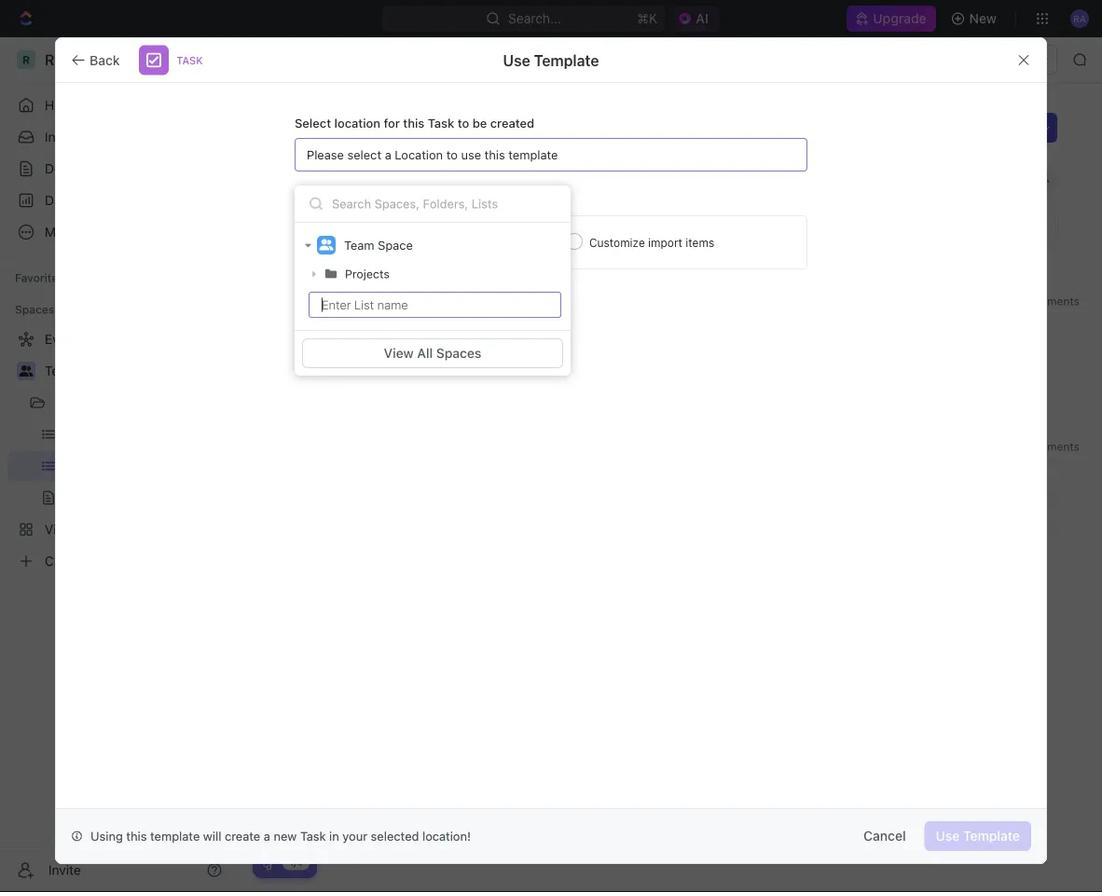 Task type: vqa. For each thing, say whether or not it's contained in the screenshot.
BACK button on the top
yes



Task type: locate. For each thing, give the bounding box(es) containing it.
0 vertical spatial 1
[[521, 52, 527, 67]]

add
[[335, 357, 359, 373]]

2 vertical spatial this
[[126, 830, 147, 844]]

to left use
[[446, 148, 458, 162]]

1 horizontal spatial task
[[362, 357, 390, 373]]

1 vertical spatial template
[[150, 830, 200, 844]]

dashboards link
[[7, 186, 229, 215]]

team
[[344, 238, 375, 252], [45, 363, 77, 379]]

to left be on the top
[[458, 116, 469, 130]]

spaces
[[15, 303, 54, 316], [436, 346, 482, 361]]

up
[[374, 325, 390, 340]]

a
[[385, 148, 392, 162], [264, 830, 270, 844]]

cancel button
[[853, 822, 917, 851]]

0 vertical spatial spaces
[[15, 303, 54, 316]]

task inside button
[[362, 357, 390, 373]]

select
[[295, 116, 331, 130]]

1 down search...
[[521, 52, 527, 67]]

project 1 up "please"
[[283, 111, 390, 142]]

0 vertical spatial template
[[534, 51, 599, 69]]

template left will on the left of the page
[[150, 830, 200, 844]]

0 horizontal spatial 1
[[372, 111, 385, 142]]

2 vertical spatial task
[[300, 830, 326, 844]]

1 horizontal spatial team space
[[344, 238, 413, 252]]

search...
[[509, 11, 562, 26]]

1 vertical spatial team
[[45, 363, 77, 379]]

1 up select at the left of page
[[372, 111, 385, 142]]

project down search...
[[473, 52, 517, 67]]

0 vertical spatial user group image
[[319, 239, 333, 251]]

import for import everything
[[334, 236, 368, 249]]

favorites
[[15, 271, 64, 284]]

a left new
[[264, 830, 270, 844]]

1 horizontal spatial use
[[936, 829, 960, 844]]

team space
[[344, 238, 413, 252], [45, 363, 118, 379]]

search button
[[783, 168, 855, 194]]

upgrade
[[873, 11, 927, 26]]

location!
[[422, 830, 471, 844]]

1 vertical spatial user group image
[[19, 366, 33, 377]]

0 vertical spatial this
[[403, 116, 425, 130]]

1 vertical spatial project
[[283, 111, 366, 142]]

Search tasks... text field
[[896, 212, 1058, 240]]

use template down search...
[[503, 51, 599, 69]]

0 horizontal spatial team
[[45, 363, 77, 379]]

1 vertical spatial import
[[334, 236, 368, 249]]

to inside dropdown button
[[446, 148, 458, 162]]

view all spaces
[[384, 346, 482, 361]]

progress
[[320, 264, 380, 277]]

0 horizontal spatial user group image
[[19, 366, 33, 377]]

automations
[[942, 52, 1020, 67]]

in left progress
[[305, 264, 317, 277]]

this inside dropdown button
[[485, 148, 505, 162]]

team inside 'tree'
[[45, 363, 77, 379]]

user group image inside team space 'tree'
[[19, 366, 33, 377]]

1 horizontal spatial space
[[378, 238, 413, 252]]

search
[[807, 173, 850, 188]]

task right add
[[362, 357, 390, 373]]

1
[[521, 52, 527, 67], [372, 111, 385, 142]]

task
[[428, 116, 454, 130], [362, 357, 390, 373], [300, 830, 326, 844]]

1 vertical spatial task
[[362, 357, 390, 373]]

import
[[648, 236, 683, 249]]

1 horizontal spatial in
[[329, 830, 339, 844]]

location
[[395, 148, 443, 162]]

name
[[470, 325, 504, 340]]

new
[[970, 11, 997, 26]]

1 horizontal spatial use template
[[936, 829, 1020, 844]]

0 horizontal spatial template
[[150, 830, 200, 844]]

0 horizontal spatial team space
[[45, 363, 118, 379]]

0 horizontal spatial spaces
[[15, 303, 54, 316]]

0 horizontal spatial space
[[81, 363, 118, 379]]

1 horizontal spatial this
[[403, 116, 425, 130]]

import
[[295, 193, 333, 207], [334, 236, 368, 249]]

project
[[423, 325, 467, 340]]

list link
[[374, 168, 400, 194]]

in left your
[[329, 830, 339, 844]]

0 horizontal spatial this
[[126, 830, 147, 844]]

1 horizontal spatial project 1
[[473, 52, 527, 67]]

will
[[203, 830, 221, 844]]

‎come up with project name
[[335, 325, 504, 340]]

1 vertical spatial to
[[446, 148, 458, 162]]

1 vertical spatial template
[[963, 829, 1020, 844]]

0 horizontal spatial task
[[300, 830, 326, 844]]

0 horizontal spatial a
[[264, 830, 270, 844]]

a right select at the left of page
[[385, 148, 392, 162]]

using this template will create a new task in your selected location!
[[91, 830, 471, 844]]

user group image
[[319, 239, 333, 251], [19, 366, 33, 377]]

1 vertical spatial project 1
[[283, 111, 390, 142]]

⌘k
[[638, 11, 658, 26]]

0 vertical spatial use template
[[503, 51, 599, 69]]

Enter List na﻿me text field
[[309, 292, 561, 318]]

1 vertical spatial this
[[485, 148, 505, 162]]

back
[[90, 52, 120, 68]]

this right using on the bottom of page
[[126, 830, 147, 844]]

2 horizontal spatial this
[[485, 148, 505, 162]]

view
[[384, 346, 414, 361]]

1 horizontal spatial template
[[963, 829, 1020, 844]]

this
[[403, 116, 425, 130], [485, 148, 505, 162], [126, 830, 147, 844]]

0 horizontal spatial in
[[305, 264, 317, 277]]

0 vertical spatial use
[[503, 51, 530, 69]]

1 vertical spatial spaces
[[436, 346, 482, 361]]

0 horizontal spatial use
[[503, 51, 530, 69]]

view all spaces button
[[302, 339, 563, 368]]

1 horizontal spatial project
[[473, 52, 517, 67]]

0 vertical spatial task
[[428, 116, 454, 130]]

items
[[686, 236, 715, 249]]

template down created
[[509, 148, 558, 162]]

1 horizontal spatial import
[[334, 236, 368, 249]]

1 vertical spatial a
[[264, 830, 270, 844]]

add task
[[335, 357, 390, 373]]

0 vertical spatial project
[[473, 52, 517, 67]]

1 vertical spatial use template
[[936, 829, 1020, 844]]

all
[[417, 346, 433, 361]]

use template right cancel
[[936, 829, 1020, 844]]

favorites button
[[7, 267, 72, 289]]

0 horizontal spatial import
[[295, 193, 333, 207]]

use
[[503, 51, 530, 69], [936, 829, 960, 844]]

select location for this task to be created
[[295, 116, 535, 130]]

this right 'for' at the left of the page
[[403, 116, 425, 130]]

selected
[[371, 830, 419, 844]]

docs
[[45, 161, 76, 176]]

project 1 link
[[450, 48, 532, 71]]

0 vertical spatial team
[[344, 238, 375, 252]]

please select a location to use this template button
[[295, 138, 808, 172]]

please select a location to use this template
[[307, 148, 558, 162]]

location
[[334, 116, 381, 130]]

options
[[336, 193, 380, 207]]

spaces down project
[[436, 346, 482, 361]]

use template
[[503, 51, 599, 69], [936, 829, 1020, 844]]

customize
[[589, 236, 645, 249]]

1 vertical spatial space
[[81, 363, 118, 379]]

in
[[305, 264, 317, 277], [329, 830, 339, 844]]

list
[[378, 173, 400, 188]]

template
[[534, 51, 599, 69], [963, 829, 1020, 844]]

spaces inside button
[[436, 346, 482, 361]]

template
[[509, 148, 558, 162], [150, 830, 200, 844]]

1 vertical spatial team space
[[45, 363, 118, 379]]

1 vertical spatial in
[[329, 830, 339, 844]]

1 horizontal spatial 1
[[521, 52, 527, 67]]

project 1
[[473, 52, 527, 67], [283, 111, 390, 142]]

invite
[[48, 863, 81, 878]]

0 vertical spatial a
[[385, 148, 392, 162]]

0 vertical spatial space
[[378, 238, 413, 252]]

task right new
[[300, 830, 326, 844]]

1 horizontal spatial spaces
[[436, 346, 482, 361]]

calendar
[[435, 173, 490, 188]]

project up "please"
[[283, 111, 366, 142]]

0 vertical spatial import
[[295, 193, 333, 207]]

team space inside team space link
[[45, 363, 118, 379]]

1 horizontal spatial template
[[509, 148, 558, 162]]

your
[[343, 830, 368, 844]]

use down search...
[[503, 51, 530, 69]]

project
[[473, 52, 517, 67], [283, 111, 366, 142]]

0 horizontal spatial template
[[534, 51, 599, 69]]

this right use
[[485, 148, 505, 162]]

dashboards
[[45, 193, 117, 208]]

0 vertical spatial template
[[509, 148, 558, 162]]

with
[[393, 325, 420, 340]]

1 horizontal spatial a
[[385, 148, 392, 162]]

space
[[378, 238, 413, 252], [81, 363, 118, 379]]

project 1 down search...
[[473, 52, 527, 67]]

spaces down favorites button
[[15, 303, 54, 316]]

inbox link
[[7, 122, 229, 152]]

home
[[45, 97, 80, 113]]

to
[[458, 116, 469, 130], [446, 148, 458, 162]]

calendar link
[[431, 168, 490, 194]]

use right cancel
[[936, 829, 960, 844]]

1 vertical spatial use
[[936, 829, 960, 844]]

everything
[[372, 236, 427, 249]]

import down board
[[295, 193, 333, 207]]

onboarding checklist button image
[[260, 856, 275, 871]]

task up please select a location to use this template
[[428, 116, 454, 130]]

import up progress
[[334, 236, 368, 249]]



Task type: describe. For each thing, give the bounding box(es) containing it.
0 vertical spatial in
[[305, 264, 317, 277]]

team space tree
[[7, 325, 229, 576]]

sidebar navigation
[[0, 37, 238, 893]]

1 horizontal spatial user group image
[[319, 239, 333, 251]]

projects
[[345, 267, 390, 281]]

spaces inside sidebar navigation
[[15, 303, 54, 316]]

1 vertical spatial 1
[[372, 111, 385, 142]]

task
[[176, 54, 203, 66]]

upgrade link
[[847, 6, 936, 32]]

customize import items
[[589, 236, 715, 249]]

0 vertical spatial project 1
[[473, 52, 527, 67]]

‎come up with project name link
[[330, 319, 605, 346]]

select
[[347, 148, 382, 162]]

template inside dropdown button
[[509, 148, 558, 162]]

template inside button
[[963, 829, 1020, 844]]

import for import options
[[295, 193, 333, 207]]

0 vertical spatial to
[[458, 116, 469, 130]]

back button
[[64, 45, 131, 75]]

automations button
[[933, 46, 1030, 74]]

new
[[274, 830, 297, 844]]

0 horizontal spatial project
[[283, 111, 366, 142]]

board link
[[303, 168, 343, 194]]

‎come
[[335, 325, 371, 340]]

1 horizontal spatial team
[[344, 238, 375, 252]]

use template button
[[925, 822, 1031, 851]]

new button
[[943, 4, 1008, 34]]

please
[[307, 148, 344, 162]]

0 vertical spatial team space
[[344, 238, 413, 252]]

create
[[225, 830, 260, 844]]

import options
[[295, 193, 380, 207]]

use
[[461, 148, 481, 162]]

home link
[[7, 90, 229, 120]]

use template inside button
[[936, 829, 1020, 844]]

space inside 'tree'
[[81, 363, 118, 379]]

a inside please select a location to use this template dropdown button
[[385, 148, 392, 162]]

onboarding checklist button element
[[260, 856, 275, 871]]

inbox
[[45, 129, 77, 145]]

for
[[384, 116, 400, 130]]

Search Spaces, Folders, Lists text field
[[295, 186, 571, 223]]

cancel
[[864, 829, 906, 844]]

add task button
[[326, 354, 397, 376]]

0 horizontal spatial use template
[[503, 51, 599, 69]]

2 horizontal spatial task
[[428, 116, 454, 130]]

docs link
[[7, 154, 229, 184]]

board
[[307, 173, 343, 188]]

use inside button
[[936, 829, 960, 844]]

created
[[490, 116, 535, 130]]

be
[[473, 116, 487, 130]]

using
[[91, 830, 123, 844]]

import everything
[[334, 236, 427, 249]]

in progress
[[305, 264, 380, 277]]

0 horizontal spatial project 1
[[283, 111, 390, 142]]

1/4
[[289, 858, 303, 868]]

team space link
[[45, 356, 226, 386]]



